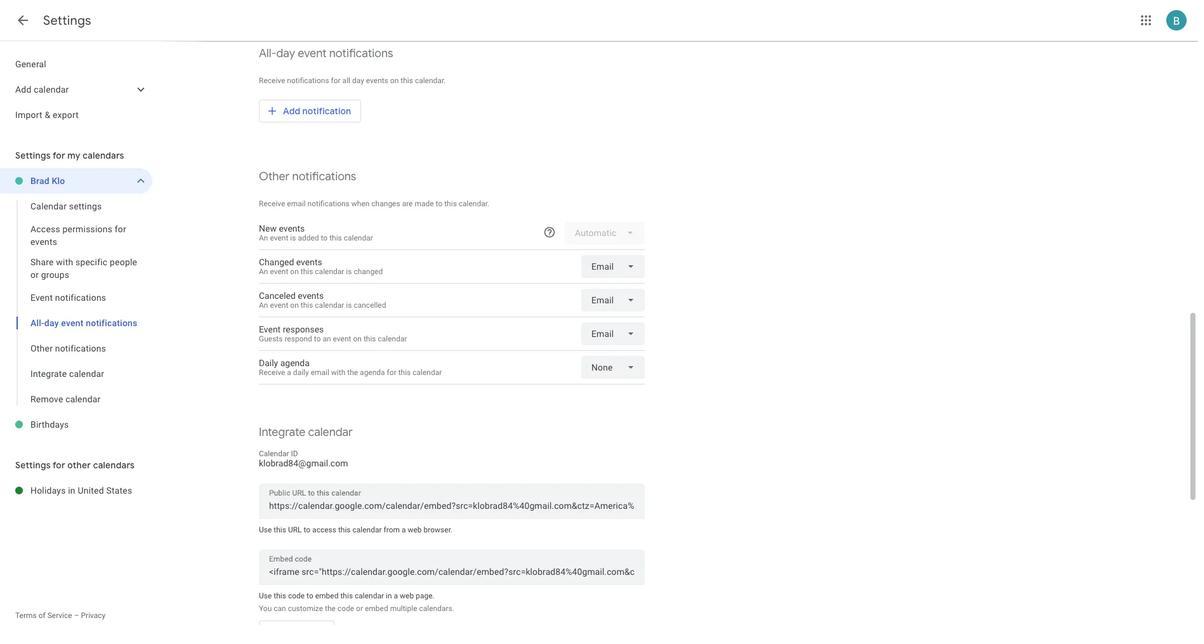 Task type: describe. For each thing, give the bounding box(es) containing it.
from
[[384, 525, 400, 534]]

event inside 'new events an event is added to this calendar'
[[270, 234, 288, 242]]

event inside event responses guests respond to an event on this calendar
[[333, 334, 351, 343]]

daily
[[293, 368, 309, 377]]

of
[[39, 611, 45, 620]]

klobrad84@gmail.com
[[259, 458, 348, 468]]

you can customize the code or embed multiple calendars.
[[259, 604, 454, 613]]

service
[[47, 611, 72, 620]]

settings heading
[[43, 13, 91, 29]]

events right all
[[366, 76, 388, 85]]

1 horizontal spatial all-day event notifications
[[259, 46, 393, 61]]

my
[[67, 150, 80, 161]]

privacy link
[[81, 611, 106, 620]]

0 vertical spatial code
[[288, 592, 305, 600]]

calendar id klobrad84@gmail.com
[[259, 449, 348, 468]]

new
[[259, 223, 277, 234]]

use this code to embed this calendar in a web page.
[[259, 592, 435, 600]]

multiple
[[390, 604, 417, 613]]

brad klo
[[30, 176, 65, 186]]

tree containing general
[[0, 51, 152, 128]]

calendar inside canceled events an event on this calendar is cancelled
[[315, 301, 344, 310]]

cancelled
[[354, 301, 386, 310]]

access
[[312, 525, 336, 534]]

1 horizontal spatial embed
[[365, 604, 388, 613]]

a for use this url to access this calendar from a web browser.
[[402, 525, 406, 534]]

0 horizontal spatial embed
[[315, 592, 339, 600]]

other
[[67, 459, 91, 471]]

birthdays
[[30, 420, 69, 430]]

changes
[[371, 199, 400, 208]]

import
[[15, 110, 42, 120]]

to inside event responses guests respond to an event on this calendar
[[314, 334, 321, 343]]

add notification
[[283, 105, 351, 117]]

an for canceled events
[[259, 301, 268, 310]]

is inside 'new events an event is added to this calendar'
[[290, 234, 296, 242]]

id
[[291, 449, 298, 458]]

events for changed events
[[296, 257, 322, 267]]

states
[[106, 486, 132, 496]]

1 horizontal spatial all-
[[259, 46, 276, 61]]

with inside daily agenda receive a daily email with the agenda for this calendar
[[331, 368, 345, 377]]

receive email notifications when changes are made to this calendar.
[[259, 199, 490, 208]]

you
[[259, 604, 272, 613]]

guests
[[259, 334, 283, 343]]

brad
[[30, 176, 49, 186]]

an
[[323, 334, 331, 343]]

holidays in united states tree item
[[0, 478, 152, 503]]

to right url
[[304, 525, 310, 534]]

this inside 'new events an event is added to this calendar'
[[329, 234, 342, 242]]

0 horizontal spatial email
[[287, 199, 306, 208]]

changed
[[354, 267, 383, 276]]

settings for settings
[[43, 13, 91, 29]]

browser.
[[424, 525, 453, 534]]

terms
[[15, 611, 37, 620]]

integrate calendar inside group
[[30, 369, 104, 379]]

add calendar
[[15, 84, 69, 95]]

terms of service link
[[15, 611, 72, 620]]

made
[[415, 199, 434, 208]]

settings for my calendars
[[15, 150, 124, 161]]

calendars for settings for my calendars
[[83, 150, 124, 161]]

to up customize
[[307, 592, 313, 600]]

added
[[298, 234, 319, 242]]

calendars.
[[419, 604, 454, 613]]

changed events an event on this calendar is changed
[[259, 257, 383, 276]]

this inside daily agenda receive a daily email with the agenda for this calendar
[[398, 368, 411, 377]]

specific
[[76, 257, 108, 267]]

other notifications inside group
[[30, 343, 106, 354]]

to right made
[[436, 199, 442, 208]]

with inside share with specific people or groups
[[56, 257, 73, 267]]

can
[[274, 604, 286, 613]]

holidays in united states
[[30, 486, 132, 496]]

integrate inside group
[[30, 369, 67, 379]]

the inside daily agenda receive a daily email with the agenda for this calendar
[[347, 368, 358, 377]]

canceled events an event on this calendar is cancelled
[[259, 291, 386, 310]]

calendar for calendar id klobrad84@gmail.com
[[259, 449, 289, 458]]

access
[[30, 224, 60, 234]]

for inside daily agenda receive a daily email with the agenda for this calendar
[[387, 368, 396, 377]]

event responses guests respond to an event on this calendar
[[259, 324, 407, 343]]

1 vertical spatial day
[[352, 76, 364, 85]]

use for use this code to embed this calendar in a web page.
[[259, 592, 272, 600]]

1 vertical spatial code
[[338, 604, 354, 613]]

all
[[342, 76, 350, 85]]

event inside group
[[61, 318, 83, 328]]

0 vertical spatial calendar.
[[415, 76, 446, 85]]

a for use this code to embed this calendar in a web page.
[[394, 592, 398, 600]]

this inside canceled events an event on this calendar is cancelled
[[301, 301, 313, 310]]

birthdays tree item
[[0, 412, 152, 437]]

general
[[15, 59, 46, 69]]

all- inside group
[[30, 318, 44, 328]]

receive notifications for all day events on this calendar.
[[259, 76, 446, 85]]

an for new events
[[259, 234, 268, 242]]

events inside 'access permissions for events'
[[30, 237, 57, 247]]

remove calendar
[[30, 394, 101, 404]]

calendar inside 'new events an event is added to this calendar'
[[344, 234, 373, 242]]

when
[[351, 199, 370, 208]]

web for page.
[[400, 592, 414, 600]]

1 horizontal spatial calendar.
[[459, 199, 490, 208]]

0 horizontal spatial the
[[325, 604, 336, 613]]

remove
[[30, 394, 63, 404]]

this inside event responses guests respond to an event on this calendar
[[364, 334, 376, 343]]

events for canceled events
[[298, 291, 324, 301]]

permissions
[[63, 224, 112, 234]]

event for event responses guests respond to an event on this calendar
[[259, 324, 281, 334]]

groups
[[41, 270, 69, 280]]

1 horizontal spatial other notifications
[[259, 169, 356, 184]]



Task type: vqa. For each thing, say whether or not it's contained in the screenshot.
-
no



Task type: locate. For each thing, give the bounding box(es) containing it.
None text field
[[269, 563, 635, 581]]

events inside changed events an event on this calendar is changed
[[296, 257, 322, 267]]

integrate calendar up id
[[259, 425, 353, 440]]

calendar inside changed events an event on this calendar is changed
[[315, 267, 344, 276]]

0 vertical spatial an
[[259, 234, 268, 242]]

0 vertical spatial receive
[[259, 76, 285, 85]]

are
[[402, 199, 413, 208]]

&
[[45, 110, 50, 120]]

1 horizontal spatial with
[[331, 368, 345, 377]]

code down use this code to embed this calendar in a web page.
[[338, 604, 354, 613]]

None field
[[581, 255, 645, 278], [581, 289, 645, 312], [581, 322, 645, 345], [581, 356, 645, 379], [581, 255, 645, 278], [581, 289, 645, 312], [581, 322, 645, 345], [581, 356, 645, 379]]

to right added
[[321, 234, 328, 242]]

2 use from the top
[[259, 592, 272, 600]]

1 vertical spatial calendar
[[259, 449, 289, 458]]

a inside daily agenda receive a daily email with the agenda for this calendar
[[287, 368, 291, 377]]

embed
[[315, 592, 339, 600], [365, 604, 388, 613]]

all-day event notifications up all
[[259, 46, 393, 61]]

on right all
[[390, 76, 399, 85]]

share
[[30, 257, 54, 267]]

to inside 'new events an event is added to this calendar'
[[321, 234, 328, 242]]

1 vertical spatial add
[[283, 105, 300, 117]]

0 vertical spatial email
[[287, 199, 306, 208]]

an inside 'new events an event is added to this calendar'
[[259, 234, 268, 242]]

embed left 'multiple'
[[365, 604, 388, 613]]

canceled
[[259, 291, 296, 301]]

1 vertical spatial an
[[259, 267, 268, 276]]

–
[[74, 611, 79, 620]]

1 vertical spatial calendar.
[[459, 199, 490, 208]]

receive
[[259, 76, 285, 85], [259, 199, 285, 208], [259, 368, 285, 377]]

0 horizontal spatial in
[[68, 486, 75, 496]]

united
[[78, 486, 104, 496]]

2 vertical spatial a
[[394, 592, 398, 600]]

1 horizontal spatial add
[[283, 105, 300, 117]]

calendars up 'states'
[[93, 459, 135, 471]]

1 vertical spatial integrate
[[259, 425, 305, 440]]

settings right go back icon
[[43, 13, 91, 29]]

event down event notifications
[[61, 318, 83, 328]]

event inside event responses guests respond to an event on this calendar
[[259, 324, 281, 334]]

settings for other calendars
[[15, 459, 135, 471]]

integrate up id
[[259, 425, 305, 440]]

web
[[408, 525, 422, 534], [400, 592, 414, 600]]

1 vertical spatial the
[[325, 604, 336, 613]]

this inside changed events an event on this calendar is changed
[[301, 267, 313, 276]]

0 vertical spatial is
[[290, 234, 296, 242]]

0 horizontal spatial integrate
[[30, 369, 67, 379]]

people
[[110, 257, 137, 267]]

calendar settings
[[30, 201, 102, 211]]

use up you
[[259, 592, 272, 600]]

1 receive from the top
[[259, 76, 285, 85]]

1 vertical spatial web
[[400, 592, 414, 600]]

event up 'changed'
[[270, 234, 288, 242]]

web for browser.
[[408, 525, 422, 534]]

the down use this code to embed this calendar in a web page.
[[325, 604, 336, 613]]

access permissions for events
[[30, 224, 126, 247]]

add
[[15, 84, 31, 95], [283, 105, 300, 117]]

event up responses
[[270, 301, 288, 310]]

1 horizontal spatial the
[[347, 368, 358, 377]]

0 vertical spatial other notifications
[[259, 169, 356, 184]]

0 vertical spatial web
[[408, 525, 422, 534]]

is left changed
[[346, 267, 352, 276]]

all-day event notifications
[[259, 46, 393, 61], [30, 318, 137, 328]]

integrate
[[30, 369, 67, 379], [259, 425, 305, 440]]

settings
[[69, 201, 102, 211]]

0 vertical spatial all-day event notifications
[[259, 46, 393, 61]]

0 horizontal spatial other notifications
[[30, 343, 106, 354]]

0 vertical spatial use
[[259, 525, 272, 534]]

embed up customize
[[315, 592, 339, 600]]

for inside 'access permissions for events'
[[115, 224, 126, 234]]

0 horizontal spatial or
[[30, 270, 39, 280]]

0 horizontal spatial calendar
[[30, 201, 67, 211]]

event
[[30, 293, 53, 303], [259, 324, 281, 334]]

2 vertical spatial is
[[346, 301, 352, 310]]

an for changed events
[[259, 267, 268, 276]]

0 vertical spatial add
[[15, 84, 31, 95]]

1 horizontal spatial calendar
[[259, 449, 289, 458]]

0 vertical spatial calendars
[[83, 150, 124, 161]]

email
[[287, 199, 306, 208], [311, 368, 329, 377]]

events for new events
[[279, 223, 305, 234]]

url
[[288, 525, 302, 534]]

or inside share with specific people or groups
[[30, 270, 39, 280]]

other up remove on the left of page
[[30, 343, 53, 354]]

on up "canceled"
[[290, 267, 299, 276]]

event for event notifications
[[30, 293, 53, 303]]

this
[[401, 76, 413, 85], [444, 199, 457, 208], [329, 234, 342, 242], [301, 267, 313, 276], [301, 301, 313, 310], [364, 334, 376, 343], [398, 368, 411, 377], [274, 525, 286, 534], [338, 525, 351, 534], [274, 592, 286, 600], [340, 592, 353, 600]]

all-
[[259, 46, 276, 61], [30, 318, 44, 328]]

events inside canceled events an event on this calendar is cancelled
[[298, 291, 324, 301]]

1 vertical spatial embed
[[365, 604, 388, 613]]

is left cancelled
[[346, 301, 352, 310]]

1 vertical spatial other
[[30, 343, 53, 354]]

use for use this url to access this calendar from a web browser.
[[259, 525, 272, 534]]

notification
[[302, 105, 351, 117]]

0 horizontal spatial all-
[[30, 318, 44, 328]]

1 horizontal spatial email
[[311, 368, 329, 377]]

0 horizontal spatial code
[[288, 592, 305, 600]]

1 horizontal spatial code
[[338, 604, 354, 613]]

calendar
[[34, 84, 69, 95], [344, 234, 373, 242], [315, 267, 344, 276], [315, 301, 344, 310], [378, 334, 407, 343], [413, 368, 442, 377], [69, 369, 104, 379], [65, 394, 101, 404], [308, 425, 353, 440], [353, 525, 382, 534], [355, 592, 384, 600]]

is inside changed events an event on this calendar is changed
[[346, 267, 352, 276]]

events right new
[[279, 223, 305, 234]]

calendar inside calendar id klobrad84@gmail.com
[[259, 449, 289, 458]]

an inside changed events an event on this calendar is changed
[[259, 267, 268, 276]]

day down event notifications
[[44, 318, 59, 328]]

1 vertical spatial with
[[331, 368, 345, 377]]

0 vertical spatial or
[[30, 270, 39, 280]]

share with specific people or groups
[[30, 257, 137, 280]]

group
[[0, 194, 152, 412]]

event up "canceled"
[[270, 267, 288, 276]]

calendar.
[[415, 76, 446, 85], [459, 199, 490, 208]]

0 vertical spatial calendar
[[30, 201, 67, 211]]

3 an from the top
[[259, 301, 268, 310]]

0 vertical spatial all-
[[259, 46, 276, 61]]

or down use this code to embed this calendar in a web page.
[[356, 604, 363, 613]]

0 vertical spatial in
[[68, 486, 75, 496]]

with right daily
[[331, 368, 345, 377]]

with
[[56, 257, 73, 267], [331, 368, 345, 377]]

day inside group
[[44, 318, 59, 328]]

receive up new
[[259, 199, 285, 208]]

1 vertical spatial other notifications
[[30, 343, 106, 354]]

event
[[298, 46, 327, 61], [270, 234, 288, 242], [270, 267, 288, 276], [270, 301, 288, 310], [61, 318, 83, 328], [333, 334, 351, 343]]

is inside canceled events an event on this calendar is cancelled
[[346, 301, 352, 310]]

on inside changed events an event on this calendar is changed
[[290, 267, 299, 276]]

settings for settings for my calendars
[[15, 150, 51, 161]]

2 receive from the top
[[259, 199, 285, 208]]

agenda down event responses guests respond to an event on this calendar
[[360, 368, 385, 377]]

event down groups
[[30, 293, 53, 303]]

1 vertical spatial is
[[346, 267, 352, 276]]

calendar up access
[[30, 201, 67, 211]]

add up import on the top of the page
[[15, 84, 31, 95]]

0 horizontal spatial day
[[44, 318, 59, 328]]

agenda
[[280, 358, 310, 368], [360, 368, 385, 377]]

receive for other
[[259, 199, 285, 208]]

event right an
[[333, 334, 351, 343]]

1 horizontal spatial or
[[356, 604, 363, 613]]

is for canceled events
[[346, 301, 352, 310]]

klo
[[52, 176, 65, 186]]

page.
[[416, 592, 435, 600]]

0 vertical spatial embed
[[315, 592, 339, 600]]

is left added
[[290, 234, 296, 242]]

email right daily
[[311, 368, 329, 377]]

use left url
[[259, 525, 272, 534]]

the
[[347, 368, 358, 377], [325, 604, 336, 613]]

an up "canceled"
[[259, 267, 268, 276]]

1 vertical spatial integrate calendar
[[259, 425, 353, 440]]

on up daily agenda receive a daily email with the agenda for this calendar
[[353, 334, 362, 343]]

2 vertical spatial receive
[[259, 368, 285, 377]]

use this url to access this calendar from a web browser.
[[259, 525, 453, 534]]

0 horizontal spatial all-day event notifications
[[30, 318, 137, 328]]

to
[[436, 199, 442, 208], [321, 234, 328, 242], [314, 334, 321, 343], [304, 525, 310, 534], [307, 592, 313, 600]]

other notifications down event notifications
[[30, 343, 106, 354]]

event inside group
[[30, 293, 53, 303]]

web up 'multiple'
[[400, 592, 414, 600]]

day right all
[[352, 76, 364, 85]]

3 receive from the top
[[259, 368, 285, 377]]

1 vertical spatial email
[[311, 368, 329, 377]]

1 horizontal spatial agenda
[[360, 368, 385, 377]]

0 vertical spatial other
[[259, 169, 290, 184]]

event notifications
[[30, 293, 106, 303]]

0 horizontal spatial a
[[287, 368, 291, 377]]

add for add calendar
[[15, 84, 31, 95]]

integrate up remove on the left of page
[[30, 369, 67, 379]]

other
[[259, 169, 290, 184], [30, 343, 53, 354]]

1 vertical spatial a
[[402, 525, 406, 534]]

add left notification
[[283, 105, 300, 117]]

an
[[259, 234, 268, 242], [259, 267, 268, 276], [259, 301, 268, 310]]

daily
[[259, 358, 278, 368]]

events down access
[[30, 237, 57, 247]]

customize
[[288, 604, 323, 613]]

code up customize
[[288, 592, 305, 600]]

calendar
[[30, 201, 67, 211], [259, 449, 289, 458]]

0 vertical spatial with
[[56, 257, 73, 267]]

respond
[[285, 334, 312, 343]]

1 horizontal spatial day
[[276, 46, 295, 61]]

or
[[30, 270, 39, 280], [356, 604, 363, 613]]

a left daily
[[287, 368, 291, 377]]

0 horizontal spatial calendar.
[[415, 76, 446, 85]]

1 vertical spatial in
[[386, 592, 392, 600]]

0 horizontal spatial with
[[56, 257, 73, 267]]

calendars
[[83, 150, 124, 161], [93, 459, 135, 471]]

2 horizontal spatial a
[[402, 525, 406, 534]]

group containing calendar settings
[[0, 194, 152, 412]]

responses
[[283, 324, 324, 334]]

add inside button
[[283, 105, 300, 117]]

settings up holidays
[[15, 459, 51, 471]]

the down event responses guests respond to an event on this calendar
[[347, 368, 358, 377]]

add for add notification
[[283, 105, 300, 117]]

calendars right my
[[83, 150, 124, 161]]

to left an
[[314, 334, 321, 343]]

1 horizontal spatial integrate calendar
[[259, 425, 353, 440]]

settings for my calendars tree
[[0, 168, 152, 437]]

1 horizontal spatial in
[[386, 592, 392, 600]]

agenda down respond
[[280, 358, 310, 368]]

export
[[53, 110, 79, 120]]

calendars for settings for other calendars
[[93, 459, 135, 471]]

1 vertical spatial all-
[[30, 318, 44, 328]]

0 vertical spatial event
[[30, 293, 53, 303]]

calendar inside group
[[30, 201, 67, 211]]

is for changed events
[[346, 267, 352, 276]]

on inside event responses guests respond to an event on this calendar
[[353, 334, 362, 343]]

calendar inside event responses guests respond to an event on this calendar
[[378, 334, 407, 343]]

add notification button
[[259, 96, 361, 126]]

terms of service – privacy
[[15, 611, 106, 620]]

day
[[276, 46, 295, 61], [352, 76, 364, 85], [44, 318, 59, 328]]

on inside canceled events an event on this calendar is cancelled
[[290, 301, 299, 310]]

0 vertical spatial day
[[276, 46, 295, 61]]

brad klo tree item
[[0, 168, 152, 194]]

other notifications
[[259, 169, 356, 184], [30, 343, 106, 354]]

0 vertical spatial integrate calendar
[[30, 369, 104, 379]]

calendar inside daily agenda receive a daily email with the agenda for this calendar
[[413, 368, 442, 377]]

1 vertical spatial use
[[259, 592, 272, 600]]

new events an event is added to this calendar
[[259, 223, 373, 242]]

on up responses
[[290, 301, 299, 310]]

2 vertical spatial settings
[[15, 459, 51, 471]]

a up 'multiple'
[[394, 592, 398, 600]]

receive for all-
[[259, 76, 285, 85]]

1 horizontal spatial event
[[259, 324, 281, 334]]

a right from
[[402, 525, 406, 534]]

0 horizontal spatial event
[[30, 293, 53, 303]]

0 horizontal spatial add
[[15, 84, 31, 95]]

1 vertical spatial receive
[[259, 199, 285, 208]]

email inside daily agenda receive a daily email with the agenda for this calendar
[[311, 368, 329, 377]]

an inside canceled events an event on this calendar is cancelled
[[259, 301, 268, 310]]

import & export
[[15, 110, 79, 120]]

daily agenda receive a daily email with the agenda for this calendar
[[259, 358, 442, 377]]

web right from
[[408, 525, 422, 534]]

with up groups
[[56, 257, 73, 267]]

other inside group
[[30, 343, 53, 354]]

0 vertical spatial a
[[287, 368, 291, 377]]

2 vertical spatial day
[[44, 318, 59, 328]]

1 vertical spatial calendars
[[93, 459, 135, 471]]

events down added
[[296, 257, 322, 267]]

event up "receive notifications for all day events on this calendar."
[[298, 46, 327, 61]]

settings for settings for other calendars
[[15, 459, 51, 471]]

1 vertical spatial all-day event notifications
[[30, 318, 137, 328]]

tree
[[0, 51, 152, 128]]

events down changed events an event on this calendar is changed
[[298, 291, 324, 301]]

privacy
[[81, 611, 106, 620]]

holidays
[[30, 486, 66, 496]]

receive inside daily agenda receive a daily email with the agenda for this calendar
[[259, 368, 285, 377]]

in up 'multiple'
[[386, 592, 392, 600]]

1 use from the top
[[259, 525, 272, 534]]

0 vertical spatial integrate
[[30, 369, 67, 379]]

1 vertical spatial settings
[[15, 150, 51, 161]]

all-day event notifications inside group
[[30, 318, 137, 328]]

other notifications up 'new events an event is added to this calendar'
[[259, 169, 356, 184]]

None text field
[[269, 497, 635, 515]]

0 horizontal spatial agenda
[[280, 358, 310, 368]]

1 horizontal spatial integrate
[[259, 425, 305, 440]]

changed
[[259, 257, 294, 267]]

event left respond
[[259, 324, 281, 334]]

0 horizontal spatial integrate calendar
[[30, 369, 104, 379]]

receive up add notification button
[[259, 76, 285, 85]]

1 vertical spatial event
[[259, 324, 281, 334]]

2 an from the top
[[259, 267, 268, 276]]

in
[[68, 486, 75, 496], [386, 592, 392, 600]]

integrate calendar up remove calendar
[[30, 369, 104, 379]]

2 vertical spatial an
[[259, 301, 268, 310]]

0 horizontal spatial other
[[30, 343, 53, 354]]

settings
[[43, 13, 91, 29], [15, 150, 51, 161], [15, 459, 51, 471]]

1 horizontal spatial other
[[259, 169, 290, 184]]

use
[[259, 525, 272, 534], [259, 592, 272, 600]]

receive left daily
[[259, 368, 285, 377]]

events
[[366, 76, 388, 85], [279, 223, 305, 234], [30, 237, 57, 247], [296, 257, 322, 267], [298, 291, 324, 301]]

or down share
[[30, 270, 39, 280]]

events inside 'new events an event is added to this calendar'
[[279, 223, 305, 234]]

holidays in united states link
[[30, 478, 152, 503]]

all-day event notifications down event notifications
[[30, 318, 137, 328]]

event inside changed events an event on this calendar is changed
[[270, 267, 288, 276]]

settings up brad
[[15, 150, 51, 161]]

event inside canceled events an event on this calendar is cancelled
[[270, 301, 288, 310]]

day up add notification button
[[276, 46, 295, 61]]

0 vertical spatial the
[[347, 368, 358, 377]]

calendar for calendar settings
[[30, 201, 67, 211]]

an up 'changed'
[[259, 234, 268, 242]]

2 horizontal spatial day
[[352, 76, 364, 85]]

0 vertical spatial settings
[[43, 13, 91, 29]]

an up "guests"
[[259, 301, 268, 310]]

calendar left id
[[259, 449, 289, 458]]

a
[[287, 368, 291, 377], [402, 525, 406, 534], [394, 592, 398, 600]]

go back image
[[15, 13, 30, 28]]

1 horizontal spatial a
[[394, 592, 398, 600]]

1 an from the top
[[259, 234, 268, 242]]

in left united
[[68, 486, 75, 496]]

in inside holidays in united states link
[[68, 486, 75, 496]]

other up new
[[259, 169, 290, 184]]

email up 'new events an event is added to this calendar'
[[287, 199, 306, 208]]

add inside tree
[[15, 84, 31, 95]]

birthdays link
[[30, 412, 152, 437]]

1 vertical spatial or
[[356, 604, 363, 613]]



